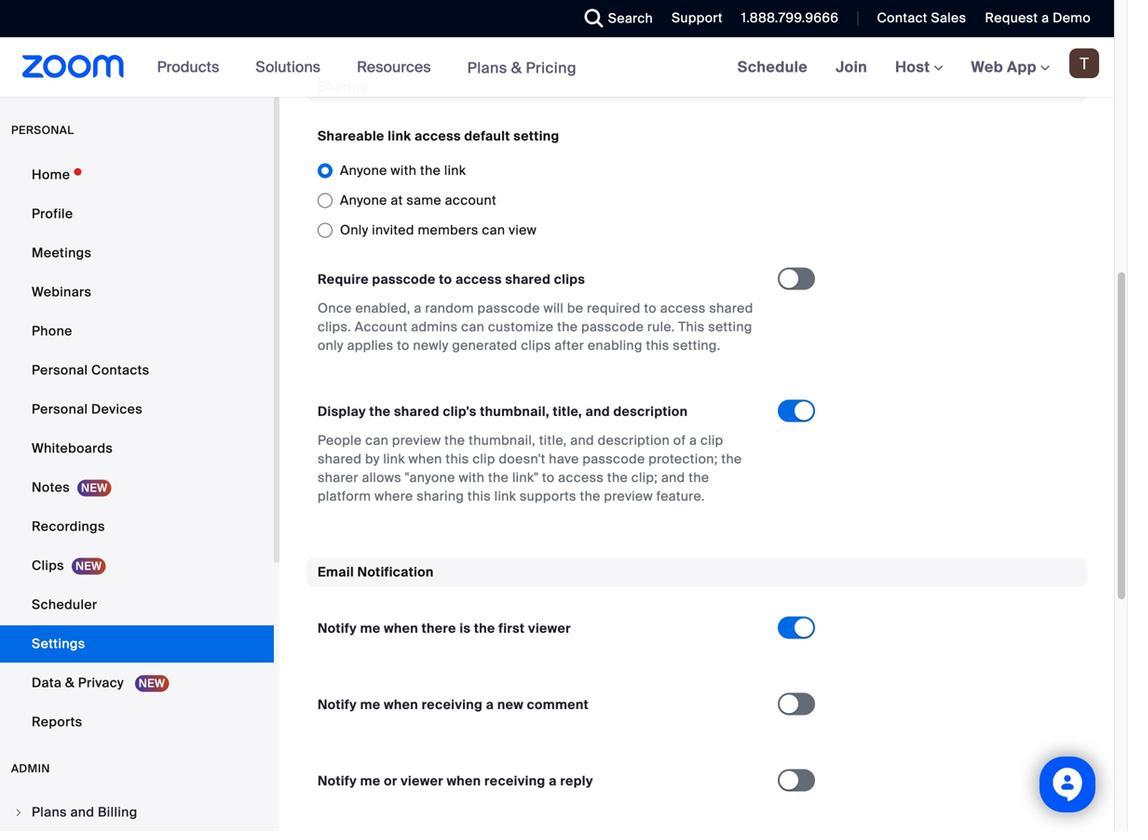 Task type: locate. For each thing, give the bounding box(es) containing it.
0 horizontal spatial receiving
[[422, 697, 483, 714]]

generated
[[452, 337, 517, 354]]

me for there
[[360, 621, 381, 638]]

0 vertical spatial setting
[[514, 127, 559, 145]]

1 vertical spatial description
[[598, 432, 670, 449]]

plans & pricing
[[467, 58, 576, 78]]

preview
[[392, 432, 441, 449], [604, 488, 653, 505]]

link right by
[[383, 451, 405, 468]]

whiteboards link
[[0, 430, 274, 468]]

required
[[587, 300, 641, 317]]

the up same
[[420, 162, 441, 179]]

0 horizontal spatial clip
[[472, 451, 495, 468]]

1 horizontal spatial setting
[[708, 318, 752, 336]]

description up "clip;"
[[598, 432, 670, 449]]

description for display the shared clip's thumbnail, title, and description
[[613, 403, 688, 420]]

clips link
[[0, 548, 274, 585]]

0 vertical spatial &
[[511, 58, 522, 78]]

1 vertical spatial plans
[[32, 804, 67, 822]]

2 notify from the top
[[318, 697, 357, 714]]

to up random
[[439, 271, 452, 288]]

thumbnail, inside people can preview the thumbnail, title, and description of a clip shared by link when this clip doesn't have passcode protection; the sharer allows "anyone with the link" to access the clip; and the platform where sharing this link supports the preview feature.
[[469, 432, 536, 449]]

settings link
[[0, 626, 274, 663]]

0 vertical spatial thumbnail,
[[480, 403, 550, 420]]

shared left clip's
[[394, 403, 439, 420]]

preview down "clip;"
[[604, 488, 653, 505]]

2 vertical spatial me
[[360, 773, 381, 791]]

supports
[[520, 488, 576, 505]]

setting up "setting."
[[708, 318, 752, 336]]

access
[[414, 127, 461, 145], [455, 271, 502, 288], [660, 300, 706, 317], [558, 469, 604, 487]]

2 me from the top
[[360, 697, 381, 714]]

2 vertical spatial can
[[365, 432, 389, 449]]

option group containing anyone with the link
[[318, 156, 1076, 245]]

the down clip's
[[444, 432, 465, 449]]

access up random
[[455, 271, 502, 288]]

plans for plans & pricing
[[467, 58, 507, 78]]

at
[[391, 192, 403, 209]]

once enabled, a random passcode will be required to access shared clips. account admins can customize the passcode rule. this setting only applies to newly generated clips after enabling this setting.
[[318, 300, 753, 354]]

the inside option group
[[420, 162, 441, 179]]

2 anyone from the top
[[340, 192, 387, 209]]

link inside option group
[[444, 162, 466, 179]]

notes link
[[0, 469, 274, 507]]

0 horizontal spatial viewer
[[401, 773, 443, 791]]

and left billing
[[70, 804, 94, 822]]

shared up "setting."
[[709, 300, 753, 317]]

setting.
[[673, 337, 721, 354]]

1 horizontal spatial &
[[511, 58, 522, 78]]

reply
[[560, 773, 593, 791]]

& inside personal menu menu
[[65, 675, 75, 692]]

0 vertical spatial with
[[391, 162, 417, 179]]

request a demo
[[985, 9, 1091, 27]]

search
[[608, 10, 653, 27]]

to up supports
[[542, 469, 555, 487]]

1 horizontal spatial plans
[[467, 58, 507, 78]]

with inside people can preview the thumbnail, title, and description of a clip shared by link when this clip doesn't have passcode protection; the sharer allows "anyone with the link" to access the clip; and the platform where sharing this link supports the preview feature.
[[459, 469, 485, 487]]

anyone up only
[[340, 192, 387, 209]]

a right of
[[689, 432, 697, 449]]

this
[[646, 337, 669, 354], [446, 451, 469, 468], [468, 488, 491, 505]]

1 horizontal spatial with
[[459, 469, 485, 487]]

can inside option group
[[482, 222, 505, 239]]

pricing
[[526, 58, 576, 78]]

1 vertical spatial clips
[[521, 337, 551, 354]]

join link
[[822, 37, 881, 97]]

shared inside the once enabled, a random passcode will be required to access shared clips. account admins can customize the passcode rule. this setting only applies to newly generated clips after enabling this setting.
[[709, 300, 753, 317]]

passcode up "clip;"
[[583, 451, 645, 468]]

plans for plans and billing
[[32, 804, 67, 822]]

to up rule.
[[644, 300, 657, 317]]

0 vertical spatial personal
[[32, 362, 88, 379]]

when up "anyone
[[409, 451, 442, 468]]

1 horizontal spatial viewer
[[528, 621, 571, 638]]

passcode
[[372, 271, 436, 288], [477, 300, 540, 317], [581, 318, 644, 336], [583, 451, 645, 468]]

title, inside people can preview the thumbnail, title, and description of a clip shared by link when this clip doesn't have passcode protection; the sharer allows "anyone with the link" to access the clip; and the platform where sharing this link supports the preview feature.
[[539, 432, 567, 449]]

the
[[420, 162, 441, 179], [557, 318, 578, 336], [369, 403, 391, 420], [444, 432, 465, 449], [721, 451, 742, 468], [488, 469, 509, 487], [607, 469, 628, 487], [689, 469, 709, 487], [580, 488, 600, 505], [474, 621, 495, 638]]

receiving left new
[[422, 697, 483, 714]]

schedule
[[737, 57, 808, 77]]

0 vertical spatial plans
[[467, 58, 507, 78]]

personal for personal contacts
[[32, 362, 88, 379]]

0 vertical spatial this
[[646, 337, 669, 354]]

can left 'view'
[[482, 222, 505, 239]]

customize
[[488, 318, 554, 336]]

clips
[[32, 558, 64, 575]]

& right data
[[65, 675, 75, 692]]

1 notify from the top
[[318, 621, 357, 638]]

0 vertical spatial anyone
[[340, 162, 387, 179]]

the right display
[[369, 403, 391, 420]]

webinars
[[32, 284, 91, 301]]

0 vertical spatial clips
[[554, 271, 585, 288]]

the up after
[[557, 318, 578, 336]]

description up of
[[613, 403, 688, 420]]

shared down people
[[318, 451, 362, 468]]

0 vertical spatial description
[[613, 403, 688, 420]]

1 vertical spatial title,
[[539, 432, 567, 449]]

request a demo link
[[971, 0, 1114, 37], [985, 9, 1091, 27]]

when
[[409, 451, 442, 468], [384, 621, 418, 638], [384, 697, 418, 714], [447, 773, 481, 791]]

plans
[[467, 58, 507, 78], [32, 804, 67, 822]]

web
[[971, 57, 1003, 77]]

me
[[360, 621, 381, 638], [360, 697, 381, 714], [360, 773, 381, 791]]

title,
[[553, 403, 582, 420], [539, 432, 567, 449]]

viewer right first
[[528, 621, 571, 638]]

plans inside product information navigation
[[467, 58, 507, 78]]

products button
[[157, 37, 228, 97]]

3 notify from the top
[[318, 773, 357, 791]]

description inside people can preview the thumbnail, title, and description of a clip shared by link when this clip doesn't have passcode protection; the sharer allows "anyone with the link" to access the clip; and the platform where sharing this link supports the preview feature.
[[598, 432, 670, 449]]

sharer
[[318, 469, 358, 487]]

0 vertical spatial can
[[482, 222, 505, 239]]

when right or
[[447, 773, 481, 791]]

plans left 'pricing'
[[467, 58, 507, 78]]

setting inside the once enabled, a random passcode will be required to access shared clips. account admins can customize the passcode rule. this setting only applies to newly generated clips after enabling this setting.
[[708, 318, 752, 336]]

0 horizontal spatial clips
[[521, 337, 551, 354]]

banner
[[0, 37, 1114, 98]]

meetings
[[32, 245, 92, 262]]

view
[[509, 222, 537, 239]]

a up admins
[[414, 300, 422, 317]]

access up this
[[660, 300, 706, 317]]

0 vertical spatial title,
[[553, 403, 582, 420]]

meetings link
[[0, 235, 274, 272]]

default
[[464, 127, 510, 145]]

1 vertical spatial me
[[360, 697, 381, 714]]

access inside people can preview the thumbnail, title, and description of a clip shared by link when this clip doesn't have passcode protection; the sharer allows "anyone with the link" to access the clip; and the platform where sharing this link supports the preview feature.
[[558, 469, 604, 487]]

zoom logo image
[[22, 55, 124, 78]]

require
[[318, 271, 369, 288]]

plans inside menu item
[[32, 804, 67, 822]]

& for plans
[[511, 58, 522, 78]]

0 vertical spatial receiving
[[422, 697, 483, 714]]

option group
[[318, 156, 1076, 245]]

clips
[[554, 271, 585, 288], [521, 337, 551, 354]]

the left "clip;"
[[607, 469, 628, 487]]

1 vertical spatial can
[[461, 318, 485, 336]]

1 vertical spatial &
[[65, 675, 75, 692]]

admins
[[411, 318, 458, 336]]

clips down customize in the top of the page
[[521, 337, 551, 354]]

link
[[388, 127, 411, 145], [444, 162, 466, 179], [383, 451, 405, 468], [494, 488, 516, 505]]

link up account
[[444, 162, 466, 179]]

1 vertical spatial with
[[459, 469, 485, 487]]

passcode inside people can preview the thumbnail, title, and description of a clip shared by link when this clip doesn't have passcode protection; the sharer allows "anyone with the link" to access the clip; and the platform where sharing this link supports the preview feature.
[[583, 451, 645, 468]]

devices
[[91, 401, 143, 418]]

be
[[567, 300, 583, 317]]

with inside option group
[[391, 162, 417, 179]]

by
[[365, 451, 380, 468]]

0 horizontal spatial with
[[391, 162, 417, 179]]

webinars link
[[0, 274, 274, 311]]

1 vertical spatial receiving
[[484, 773, 545, 791]]

doesn't
[[499, 451, 545, 468]]

2 vertical spatial this
[[468, 488, 491, 505]]

1 horizontal spatial clip
[[700, 432, 723, 449]]

where
[[375, 488, 413, 505]]

0 vertical spatial me
[[360, 621, 381, 638]]

shareable
[[318, 127, 384, 145]]

banner containing products
[[0, 37, 1114, 98]]

and down enabling
[[585, 403, 610, 420]]

plans & pricing link
[[467, 58, 576, 78], [467, 58, 576, 78]]

access down have
[[558, 469, 604, 487]]

email
[[318, 564, 354, 581]]

right image
[[13, 808, 24, 819]]

0 horizontal spatial preview
[[392, 432, 441, 449]]

personal for personal devices
[[32, 401, 88, 418]]

meetings navigation
[[723, 37, 1114, 98]]

the right protection;
[[721, 451, 742, 468]]

the right supports
[[580, 488, 600, 505]]

1 horizontal spatial clips
[[554, 271, 585, 288]]

& left 'pricing'
[[511, 58, 522, 78]]

0 vertical spatial notify
[[318, 621, 357, 638]]

this up "anyone
[[446, 451, 469, 468]]

setting
[[514, 127, 559, 145], [708, 318, 752, 336]]

people can preview the thumbnail, title, and description of a clip shared by link when this clip doesn't have passcode protection; the sharer allows "anyone with the link" to access the clip; and the platform where sharing this link supports the preview feature.
[[318, 432, 742, 505]]

receiving left reply
[[484, 773, 545, 791]]

this inside the once enabled, a random passcode will be required to access shared clips. account admins can customize the passcode rule. this setting only applies to newly generated clips after enabling this setting.
[[646, 337, 669, 354]]

1 personal from the top
[[32, 362, 88, 379]]

contact sales link
[[863, 0, 971, 37], [877, 9, 966, 27]]

1 anyone from the top
[[340, 162, 387, 179]]

with up sharing
[[459, 469, 485, 487]]

viewer right or
[[401, 773, 443, 791]]

display
[[318, 403, 366, 420]]

can up generated
[[461, 318, 485, 336]]

resources button
[[357, 37, 439, 97]]

can up by
[[365, 432, 389, 449]]

plans right right 'image'
[[32, 804, 67, 822]]

thumbnail, for the
[[469, 432, 536, 449]]

contacts
[[91, 362, 149, 379]]

personal up whiteboards
[[32, 401, 88, 418]]

0 horizontal spatial plans
[[32, 804, 67, 822]]

2 vertical spatial notify
[[318, 773, 357, 791]]

personal down the phone
[[32, 362, 88, 379]]

notify for notify me or viewer when receiving a reply
[[318, 773, 357, 791]]

0 vertical spatial preview
[[392, 432, 441, 449]]

this down rule.
[[646, 337, 669, 354]]

1 vertical spatial setting
[[708, 318, 752, 336]]

title, for clip's
[[553, 403, 582, 420]]

0 horizontal spatial &
[[65, 675, 75, 692]]

enabled,
[[355, 300, 410, 317]]

anyone down shareable
[[340, 162, 387, 179]]

& inside product information navigation
[[511, 58, 522, 78]]

thumbnail,
[[480, 403, 550, 420], [469, 432, 536, 449]]

scheduler link
[[0, 587, 274, 624]]

1 vertical spatial anyone
[[340, 192, 387, 209]]

clip right of
[[700, 432, 723, 449]]

preview up "anyone
[[392, 432, 441, 449]]

this right sharing
[[468, 488, 491, 505]]

1 vertical spatial notify
[[318, 697, 357, 714]]

when inside people can preview the thumbnail, title, and description of a clip shared by link when this clip doesn't have passcode protection; the sharer allows "anyone with the link" to access the clip; and the platform where sharing this link supports the preview feature.
[[409, 451, 442, 468]]

shared
[[505, 271, 551, 288], [709, 300, 753, 317], [394, 403, 439, 420], [318, 451, 362, 468]]

plans and billing menu item
[[0, 796, 274, 831]]

comment
[[527, 697, 589, 714]]

resources
[[357, 57, 431, 77]]

personal
[[32, 362, 88, 379], [32, 401, 88, 418]]

option group inside sharing element
[[318, 156, 1076, 245]]

web app
[[971, 57, 1037, 77]]

shared inside people can preview the thumbnail, title, and description of a clip shared by link when this clip doesn't have passcode protection; the sharer allows "anyone with the link" to access the clip; and the platform where sharing this link supports the preview feature.
[[318, 451, 362, 468]]

1 vertical spatial thumbnail,
[[469, 432, 536, 449]]

1 me from the top
[[360, 621, 381, 638]]

with up at
[[391, 162, 417, 179]]

clip's
[[443, 403, 477, 420]]

only invited members can view
[[340, 222, 537, 239]]

setting right "default"
[[514, 127, 559, 145]]

the left link"
[[488, 469, 509, 487]]

data & privacy
[[32, 675, 127, 692]]

clip left doesn't
[[472, 451, 495, 468]]

a
[[1042, 9, 1049, 27], [414, 300, 422, 317], [689, 432, 697, 449], [486, 697, 494, 714], [549, 773, 557, 791]]

2 personal from the top
[[32, 401, 88, 418]]

the right "is"
[[474, 621, 495, 638]]

people
[[318, 432, 362, 449]]

3 me from the top
[[360, 773, 381, 791]]

clips up be
[[554, 271, 585, 288]]

1 horizontal spatial preview
[[604, 488, 653, 505]]

0 horizontal spatial setting
[[514, 127, 559, 145]]

sharing element
[[306, 73, 1087, 528]]

0 vertical spatial viewer
[[528, 621, 571, 638]]

1 vertical spatial personal
[[32, 401, 88, 418]]

viewer
[[528, 621, 571, 638], [401, 773, 443, 791]]

and up feature.
[[661, 469, 685, 487]]

recordings
[[32, 518, 105, 536]]

me for receiving
[[360, 697, 381, 714]]



Task type: vqa. For each thing, say whether or not it's contained in the screenshot.
Scheduled inside the all instant, and scheduled meetings that users can join via client, or room systems will be passcode-protected. the personal meeting id (pmi) meetings are not included.
no



Task type: describe. For each thing, give the bounding box(es) containing it.
link"
[[512, 469, 539, 487]]

to left newly
[[397, 337, 410, 354]]

settings
[[32, 636, 85, 653]]

a left new
[[486, 697, 494, 714]]

home link
[[0, 156, 274, 194]]

admin
[[11, 762, 50, 776]]

when left there
[[384, 621, 418, 638]]

the inside email notification element
[[474, 621, 495, 638]]

a inside the once enabled, a random passcode will be required to access shared clips. account admins can customize the passcode rule. this setting only applies to newly generated clips after enabling this setting.
[[414, 300, 422, 317]]

shareable link access default setting
[[318, 127, 559, 145]]

have
[[549, 451, 579, 468]]

reports link
[[0, 704, 274, 741]]

personal devices
[[32, 401, 143, 418]]

members
[[418, 222, 478, 239]]

link down link"
[[494, 488, 516, 505]]

host button
[[895, 57, 943, 77]]

can inside the once enabled, a random passcode will be required to access shared clips. account admins can customize the passcode rule. this setting only applies to newly generated clips after enabling this setting.
[[461, 318, 485, 336]]

"anyone
[[405, 469, 455, 487]]

notify for notify me when there is the first viewer
[[318, 621, 357, 638]]

recordings link
[[0, 509, 274, 546]]

search button
[[571, 0, 658, 37]]

description for people can preview the thumbnail, title, and description of a clip shared by link when this clip doesn't have passcode protection; the sharer allows "anyone with the link" to access the clip; and the platform where sharing this link supports the preview feature.
[[598, 432, 670, 449]]

passcode down required
[[581, 318, 644, 336]]

solutions button
[[256, 37, 329, 97]]

me for viewer
[[360, 773, 381, 791]]

data & privacy link
[[0, 665, 274, 702]]

billing
[[98, 804, 137, 822]]

passcode up customize in the top of the page
[[477, 300, 540, 317]]

only
[[318, 337, 344, 354]]

personal contacts link
[[0, 352, 274, 389]]

sharing
[[318, 78, 368, 95]]

contact
[[877, 9, 928, 27]]

contact sales
[[877, 9, 966, 27]]

clips.
[[318, 318, 351, 336]]

to inside people can preview the thumbnail, title, and description of a clip shared by link when this clip doesn't have passcode protection; the sharer allows "anyone with the link" to access the clip; and the platform where sharing this link supports the preview feature.
[[542, 469, 555, 487]]

notify me or viewer when receiving a reply
[[318, 773, 593, 791]]

link up anyone with the link
[[388, 127, 411, 145]]

notify for notify me when receiving a new comment
[[318, 697, 357, 714]]

rule.
[[647, 318, 675, 336]]

profile
[[32, 205, 73, 223]]

data
[[32, 675, 62, 692]]

reports
[[32, 714, 82, 731]]

home
[[32, 166, 70, 184]]

1 horizontal spatial receiving
[[484, 773, 545, 791]]

only
[[340, 222, 368, 239]]

0 vertical spatial clip
[[700, 432, 723, 449]]

allows
[[362, 469, 401, 487]]

products
[[157, 57, 219, 77]]

anyone at same account
[[340, 192, 497, 209]]

1.888.799.9666
[[741, 9, 839, 27]]

notification
[[357, 564, 434, 581]]

notes
[[32, 479, 70, 496]]

protection;
[[649, 451, 718, 468]]

title, for the
[[539, 432, 567, 449]]

require passcode to access shared clips
[[318, 271, 585, 288]]

privacy
[[78, 675, 124, 692]]

or
[[384, 773, 397, 791]]

clips inside the once enabled, a random passcode will be required to access shared clips. account admins can customize the passcode rule. this setting only applies to newly generated clips after enabling this setting.
[[521, 337, 551, 354]]

plans and billing
[[32, 804, 137, 822]]

1 vertical spatial viewer
[[401, 773, 443, 791]]

enabling
[[588, 337, 642, 354]]

can inside people can preview the thumbnail, title, and description of a clip shared by link when this clip doesn't have passcode protection; the sharer allows "anyone with the link" to access the clip; and the platform where sharing this link supports the preview feature.
[[365, 432, 389, 449]]

and up have
[[570, 432, 594, 449]]

1.888.799.9666 button up schedule
[[727, 0, 843, 37]]

this
[[678, 318, 705, 336]]

web app button
[[971, 57, 1050, 77]]

same
[[406, 192, 441, 209]]

whiteboards
[[32, 440, 113, 457]]

after
[[554, 337, 584, 354]]

anyone for anyone at same account
[[340, 192, 387, 209]]

of
[[673, 432, 686, 449]]

account
[[445, 192, 497, 209]]

is
[[460, 621, 471, 638]]

applies
[[347, 337, 393, 354]]

a left demo
[[1042, 9, 1049, 27]]

display the shared clip's thumbnail, title, and description
[[318, 403, 688, 420]]

request
[[985, 9, 1038, 27]]

access inside the once enabled, a random passcode will be required to access shared clips. account admins can customize the passcode rule. this setting only applies to newly generated clips after enabling this setting.
[[660, 300, 706, 317]]

sharing
[[417, 488, 464, 505]]

1 vertical spatial this
[[446, 451, 469, 468]]

host
[[895, 57, 934, 77]]

a inside people can preview the thumbnail, title, and description of a clip shared by link when this clip doesn't have passcode protection; the sharer allows "anyone with the link" to access the clip; and the platform where sharing this link supports the preview feature.
[[689, 432, 697, 449]]

account
[[355, 318, 408, 336]]

platform
[[318, 488, 371, 505]]

shared up the will
[[505, 271, 551, 288]]

thumbnail, for clip's
[[480, 403, 550, 420]]

email notification
[[318, 564, 434, 581]]

a left reply
[[549, 773, 557, 791]]

clip;
[[631, 469, 658, 487]]

1 vertical spatial clip
[[472, 451, 495, 468]]

1 vertical spatial preview
[[604, 488, 653, 505]]

phone
[[32, 323, 72, 340]]

the down protection;
[[689, 469, 709, 487]]

passcode up enabled,
[[372, 271, 436, 288]]

notify me when there is the first viewer
[[318, 621, 571, 638]]

app
[[1007, 57, 1037, 77]]

join
[[836, 57, 867, 77]]

profile picture image
[[1069, 48, 1099, 78]]

there
[[422, 621, 456, 638]]

product information navigation
[[143, 37, 590, 98]]

invited
[[372, 222, 414, 239]]

when up or
[[384, 697, 418, 714]]

first
[[499, 621, 525, 638]]

schedule link
[[723, 37, 822, 97]]

demo
[[1053, 9, 1091, 27]]

and inside menu item
[[70, 804, 94, 822]]

access up anyone with the link
[[414, 127, 461, 145]]

anyone for anyone with the link
[[340, 162, 387, 179]]

anyone with the link
[[340, 162, 466, 179]]

phone link
[[0, 313, 274, 350]]

1.888.799.9666 button up schedule 'link'
[[741, 9, 839, 27]]

email notification element
[[306, 558, 1087, 824]]

the inside the once enabled, a random passcode will be required to access shared clips. account admins can customize the passcode rule. this setting only applies to newly generated clips after enabling this setting.
[[557, 318, 578, 336]]

& for data
[[65, 675, 75, 692]]

personal menu menu
[[0, 156, 274, 743]]

newly
[[413, 337, 449, 354]]



